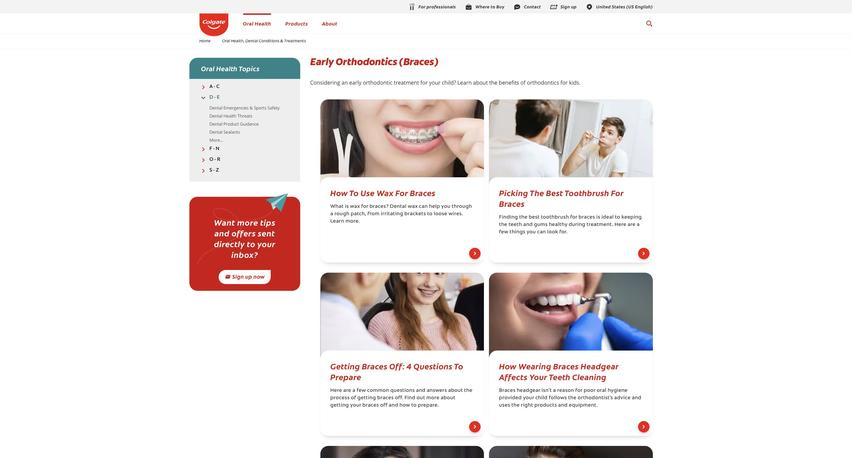 Task type: describe. For each thing, give the bounding box(es) containing it.
headgear
[[517, 388, 541, 393]]

home link
[[195, 38, 215, 43]]

healthy
[[549, 222, 568, 227]]

ideal
[[602, 215, 614, 220]]

dental emergencies & sports safety dental health threats dental product guidance dental sealants more...
[[210, 105, 280, 143]]

safety
[[268, 105, 280, 111]]

and inside want more tips and offers sent directly to your inbox?
[[214, 228, 230, 239]]

dental inside what is wax for braces? dental wax can help you through a rough patch, from irritating brackets to loose wires. learn more.
[[390, 204, 407, 209]]

is inside the finding the best toothbrush for braces is ideal to keeping the teeth and gums healthy during treatment. here are a few things you can look for.
[[597, 215, 601, 220]]

your inside want more tips and offers sent directly to your inbox?
[[258, 238, 276, 249]]

right
[[521, 403, 533, 408]]

picking the best toothbrush for braces
[[499, 187, 624, 209]]

- for d
[[214, 95, 216, 100]]

e
[[217, 95, 220, 100]]

your
[[530, 371, 548, 382]]

for for toothbrush
[[611, 187, 624, 198]]

of inside 'here are a few common questions and answers about the process of getting braces off. find out more about getting your braces off and how to prepare.'
[[351, 396, 356, 401]]

1 vertical spatial braces
[[377, 396, 394, 401]]

0 horizontal spatial getting
[[330, 403, 349, 408]]

s
[[210, 168, 212, 173]]

here inside 'here are a few common questions and answers about the process of getting braces off. find out more about getting your braces off and how to prepare.'
[[330, 388, 342, 393]]

for right "treatment" on the top left
[[421, 79, 428, 86]]

0 vertical spatial about
[[473, 79, 488, 86]]

to inside what is wax for braces? dental wax can help you through a rough patch, from irritating brackets to loose wires. learn more.
[[427, 212, 433, 217]]

c
[[216, 84, 220, 89]]

about
[[322, 20, 338, 27]]

find
[[405, 396, 416, 401]]

about button
[[322, 20, 338, 27]]

d - e menu
[[189, 104, 300, 144]]

what is wax for braces? dental wax can help you through a rough patch, from irritating brackets to loose wires. learn more.
[[330, 204, 472, 224]]

kids.
[[569, 79, 581, 86]]

braces inside the picking the best toothbrush for braces
[[499, 198, 525, 209]]

off.
[[395, 396, 403, 401]]

to inside getting braces off: 4 questions to prepare
[[454, 361, 464, 372]]

getting braces off: 4 questions to prepare
[[330, 361, 464, 382]]

reason
[[558, 388, 574, 393]]

getting
[[330, 361, 360, 372]]

a - c
[[210, 84, 220, 89]]

want
[[214, 217, 235, 228]]

health for oral health topics
[[216, 64, 238, 73]]

child?
[[442, 79, 456, 86]]

dental emergencies & sports safety link
[[210, 105, 280, 111]]

oral health, dental conditions & treatments link
[[218, 38, 311, 43]]

wearing
[[519, 361, 552, 372]]

(braces)
[[399, 55, 439, 68]]

your left "child?"
[[429, 79, 441, 86]]

the
[[530, 187, 544, 198]]

d
[[210, 95, 213, 100]]

to inside the finding the best toothbrush for braces is ideal to keeping the teeth and gums healthy during treatment. here are a few things you can look for.
[[615, 215, 621, 220]]

best
[[546, 187, 563, 198]]

how for how wearing braces headgear affects your teeth cleaning
[[499, 361, 517, 372]]

products
[[285, 20, 308, 27]]

for professionals icon image
[[408, 3, 416, 11]]

where to buy icon image
[[465, 3, 473, 11]]

o - r
[[210, 157, 221, 162]]

prepare
[[330, 371, 361, 382]]

braces inside the finding the best toothbrush for braces is ideal to keeping the teeth and gums healthy during treatment. here are a few things you can look for.
[[579, 215, 595, 220]]

how wearing braces headgear affects your teeth cleaning
[[499, 361, 619, 382]]

n
[[216, 146, 220, 151]]

finding the best toothbrush for braces is ideal to keeping the teeth and gums healthy during treatment. here are a few things you can look for.
[[499, 215, 642, 235]]

s - z
[[210, 168, 219, 173]]

guidance
[[240, 121, 259, 127]]

home
[[199, 38, 211, 43]]

1 horizontal spatial getting
[[358, 396, 376, 401]]

sign up now link
[[219, 270, 271, 284]]

your inside 'here are a few common questions and answers about the process of getting braces off. find out more about getting your braces off and how to prepare.'
[[350, 403, 361, 408]]

look
[[547, 230, 558, 235]]

dental product guidance link
[[210, 121, 259, 127]]

more...
[[210, 137, 223, 143]]

inbox?
[[231, 249, 258, 260]]

4
[[407, 361, 412, 372]]

process
[[330, 396, 350, 401]]

contact icon image
[[514, 3, 522, 11]]

emergencies
[[224, 105, 249, 111]]

1 horizontal spatial learn
[[458, 79, 472, 86]]

provided
[[499, 396, 522, 401]]

learn inside what is wax for braces? dental wax can help you through a rough patch, from irritating brackets to loose wires. learn more.
[[330, 219, 344, 224]]

f - n
[[210, 146, 220, 151]]

gums
[[534, 222, 548, 227]]

& inside dental emergencies & sports safety dental health threats dental product guidance dental sealants more...
[[250, 105, 253, 111]]

keeping
[[622, 215, 642, 220]]

the down 'finding'
[[499, 222, 508, 227]]

teeth
[[549, 371, 571, 382]]

treatments
[[284, 38, 306, 43]]

tips
[[260, 217, 276, 228]]

finding
[[499, 215, 518, 220]]

here inside the finding the best toothbrush for braces is ideal to keeping the teeth and gums healthy during treatment. here are a few things you can look for.
[[615, 222, 627, 227]]

is inside what is wax for braces? dental wax can help you through a rough patch, from irritating brackets to loose wires. learn more.
[[345, 204, 349, 209]]

toothbrush
[[541, 215, 569, 220]]

patch,
[[351, 212, 366, 217]]

and down off.
[[389, 403, 398, 408]]

and down follows
[[558, 403, 568, 408]]

oral health, dental conditions & treatments
[[222, 38, 306, 43]]

oral health topics
[[201, 64, 260, 73]]

product
[[224, 121, 239, 127]]

wax
[[377, 187, 394, 198]]

topics
[[239, 64, 260, 73]]

directly
[[214, 238, 245, 249]]

a inside 'here are a few common questions and answers about the process of getting braces off. find out more about getting your braces off and how to prepare.'
[[353, 388, 356, 393]]

sign
[[232, 273, 244, 280]]

uses
[[499, 403, 510, 408]]

questions
[[414, 361, 453, 372]]

braces inside getting braces off: 4 questions to prepare
[[362, 361, 388, 372]]

considering an early orthodontic treatment for your child? learn about the benefits of orthodontics for kids.
[[310, 79, 581, 86]]

conditions
[[259, 38, 280, 43]]

can inside the finding the best toothbrush for braces is ideal to keeping the teeth and gums healthy during treatment. here are a few things you can look for.
[[537, 230, 546, 235]]

during
[[569, 222, 586, 227]]

headgear
[[581, 361, 619, 372]]

oral for oral health, dental conditions & treatments
[[222, 38, 230, 43]]

r
[[217, 157, 221, 162]]

common
[[367, 388, 389, 393]]



Task type: locate. For each thing, give the bounding box(es) containing it.
0 vertical spatial health
[[255, 20, 271, 27]]

location icon image
[[586, 3, 594, 11]]

benefits
[[499, 79, 519, 86]]

isn't
[[542, 388, 552, 393]]

2 vertical spatial about
[[441, 396, 456, 401]]

1 vertical spatial learn
[[330, 219, 344, 224]]

off
[[380, 403, 388, 408]]

1 vertical spatial getting
[[330, 403, 349, 408]]

braces up during
[[579, 215, 595, 220]]

more down "answers"
[[427, 396, 440, 401]]

- for s
[[213, 168, 215, 173]]

0 horizontal spatial how
[[330, 187, 348, 198]]

getting
[[358, 396, 376, 401], [330, 403, 349, 408]]

the
[[489, 79, 498, 86], [519, 215, 528, 220], [499, 222, 508, 227], [464, 388, 473, 393], [568, 396, 577, 401], [512, 403, 520, 408]]

0 horizontal spatial wax
[[350, 204, 360, 209]]

cleaning
[[572, 371, 607, 382]]

of right the benefits
[[521, 79, 526, 86]]

is up 'rough'
[[345, 204, 349, 209]]

are up process
[[344, 388, 351, 393]]

health
[[255, 20, 271, 27], [216, 64, 238, 73], [224, 113, 237, 119]]

your inside braces headgear isn't a reason for poor oral hygiene provided your child follows the orthodontist's advice and uses the right products and equipment.
[[523, 396, 534, 401]]

1 vertical spatial more
[[427, 396, 440, 401]]

2 vertical spatial health
[[224, 113, 237, 119]]

for for wax
[[396, 187, 408, 198]]

0 vertical spatial oral
[[243, 20, 254, 27]]

learn
[[458, 79, 472, 86], [330, 219, 344, 224]]

early orthodontics (braces)
[[310, 55, 439, 68]]

0 horizontal spatial more
[[237, 217, 258, 228]]

you down the gums in the top right of the page
[[527, 230, 536, 235]]

a down prepare
[[353, 388, 356, 393]]

how for how to use wax for braces
[[330, 187, 348, 198]]

braces inside braces headgear isn't a reason for poor oral hygiene provided your child follows the orthodontist's advice and uses the right products and equipment.
[[499, 388, 516, 393]]

o
[[210, 157, 213, 162]]

1 vertical spatial to
[[454, 361, 464, 372]]

- right a
[[214, 84, 215, 89]]

0 vertical spatial of
[[521, 79, 526, 86]]

and left offers
[[214, 228, 230, 239]]

toothbrush
[[565, 187, 609, 198]]

1 vertical spatial you
[[527, 230, 536, 235]]

to left use
[[349, 187, 359, 198]]

0 vertical spatial few
[[499, 230, 509, 235]]

a
[[210, 84, 213, 89]]

braces up the off
[[377, 396, 394, 401]]

to inside 'here are a few common questions and answers about the process of getting braces off. find out more about getting your braces off and how to prepare.'
[[412, 403, 417, 408]]

for up patch,
[[361, 204, 368, 209]]

2 vertical spatial braces
[[363, 403, 379, 408]]

for
[[421, 79, 428, 86], [561, 79, 568, 86], [361, 204, 368, 209], [571, 215, 578, 220], [576, 388, 583, 393]]

help
[[429, 204, 440, 209]]

learn right "child?"
[[458, 79, 472, 86]]

how left wearing
[[499, 361, 517, 372]]

f
[[210, 146, 212, 151]]

to right ideal
[[615, 215, 621, 220]]

f - n button
[[189, 146, 300, 152]]

1 horizontal spatial here
[[615, 222, 627, 227]]

irritating
[[381, 212, 403, 217]]

for inside the finding the best toothbrush for braces is ideal to keeping the teeth and gums healthy during treatment. here are a few things you can look for.
[[571, 215, 578, 220]]

0 horizontal spatial can
[[419, 204, 428, 209]]

and up out
[[416, 388, 426, 393]]

more inside 'here are a few common questions and answers about the process of getting braces off. find out more about getting your braces off and how to prepare.'
[[427, 396, 440, 401]]

early
[[310, 55, 334, 68]]

prepare.
[[418, 403, 439, 408]]

a
[[330, 212, 333, 217], [637, 222, 640, 227], [353, 388, 356, 393], [553, 388, 556, 393]]

to right questions
[[454, 361, 464, 372]]

colgate® logo image
[[199, 13, 228, 36]]

wax up the brackets
[[408, 204, 418, 209]]

1 vertical spatial here
[[330, 388, 342, 393]]

about down "answers"
[[441, 396, 456, 401]]

2 horizontal spatial oral
[[243, 20, 254, 27]]

health up oral health, dental conditions & treatments link
[[255, 20, 271, 27]]

can
[[419, 204, 428, 209], [537, 230, 546, 235]]

1 vertical spatial can
[[537, 230, 546, 235]]

oral up 'health,'
[[243, 20, 254, 27]]

here down keeping
[[615, 222, 627, 227]]

1 horizontal spatial to
[[454, 361, 464, 372]]

is up treatment.
[[597, 215, 601, 220]]

for left 'poor'
[[576, 388, 583, 393]]

braces inside how wearing braces headgear affects your teeth cleaning
[[553, 361, 579, 372]]

sent
[[258, 228, 275, 239]]

products button
[[285, 20, 308, 27]]

dental
[[246, 38, 258, 43], [210, 105, 222, 111], [210, 113, 222, 119], [210, 121, 222, 127], [210, 129, 222, 135], [390, 204, 407, 209]]

a inside what is wax for braces? dental wax can help you through a rough patch, from irritating brackets to loose wires. learn more.
[[330, 212, 333, 217]]

1 vertical spatial &
[[250, 105, 253, 111]]

1 horizontal spatial wax
[[408, 204, 418, 209]]

0 vertical spatial is
[[345, 204, 349, 209]]

0 horizontal spatial of
[[351, 396, 356, 401]]

what
[[330, 204, 344, 209]]

1 horizontal spatial are
[[628, 222, 636, 227]]

the down provided on the bottom
[[512, 403, 520, 408]]

to down help
[[427, 212, 433, 217]]

s - z button
[[189, 168, 300, 173]]

threats
[[238, 113, 252, 119]]

health up c
[[216, 64, 238, 73]]

for up ideal
[[611, 187, 624, 198]]

for inside the picking the best toothbrush for braces
[[611, 187, 624, 198]]

child
[[536, 396, 548, 401]]

your down headgear at the right bottom of page
[[523, 396, 534, 401]]

1 horizontal spatial &
[[280, 38, 283, 43]]

a inside the finding the best toothbrush for braces is ideal to keeping the teeth and gums healthy during treatment. here are a few things you can look for.
[[637, 222, 640, 227]]

are down keeping
[[628, 222, 636, 227]]

how inside how wearing braces headgear affects your teeth cleaning
[[499, 361, 517, 372]]

and
[[524, 222, 533, 227], [214, 228, 230, 239], [416, 388, 426, 393], [632, 396, 642, 401], [389, 403, 398, 408], [558, 403, 568, 408]]

the inside 'here are a few common questions and answers about the process of getting braces off. find out more about getting your braces off and how to prepare.'
[[464, 388, 473, 393]]

for inside what is wax for braces? dental wax can help you through a rough patch, from irritating brackets to loose wires. learn more.
[[361, 204, 368, 209]]

about
[[473, 79, 488, 86], [448, 388, 463, 393], [441, 396, 456, 401]]

health inside dropdown button
[[216, 64, 238, 73]]

1 horizontal spatial few
[[499, 230, 509, 235]]

for left kids.
[[561, 79, 568, 86]]

oral up a
[[201, 64, 215, 73]]

0 horizontal spatial to
[[349, 187, 359, 198]]

0 horizontal spatial few
[[357, 388, 366, 393]]

learn down 'rough'
[[330, 219, 344, 224]]

braces up 'finding'
[[499, 198, 525, 209]]

braces up provided on the bottom
[[499, 388, 516, 393]]

oral for oral health
[[243, 20, 254, 27]]

0 vertical spatial braces
[[579, 215, 595, 220]]

1 vertical spatial of
[[351, 396, 356, 401]]

d - e button
[[189, 95, 300, 101]]

want more tips and offers sent directly to your inbox?
[[214, 217, 276, 260]]

- left e
[[214, 95, 216, 100]]

is
[[345, 204, 349, 209], [597, 215, 601, 220]]

braces headgear isn't a reason for poor oral hygiene provided your child follows the orthodontist's advice and uses the right products and equipment.
[[499, 388, 642, 408]]

oral
[[597, 388, 607, 393]]

few
[[499, 230, 509, 235], [357, 388, 366, 393]]

your
[[429, 79, 441, 86], [258, 238, 276, 249], [523, 396, 534, 401], [350, 403, 361, 408]]

- right f
[[213, 146, 215, 151]]

off:
[[389, 361, 405, 372]]

0 vertical spatial to
[[349, 187, 359, 198]]

a right isn't at the right of page
[[553, 388, 556, 393]]

0 vertical spatial learn
[[458, 79, 472, 86]]

health,
[[231, 38, 245, 43]]

more left tips
[[237, 217, 258, 228]]

about left the benefits
[[473, 79, 488, 86]]

1 horizontal spatial is
[[597, 215, 601, 220]]

braces up reason
[[553, 361, 579, 372]]

the right "answers"
[[464, 388, 473, 393]]

here up process
[[330, 388, 342, 393]]

oral health
[[243, 20, 271, 27]]

are inside the finding the best toothbrush for braces is ideal to keeping the teeth and gums healthy during treatment. here are a few things you can look for.
[[628, 222, 636, 227]]

1 vertical spatial health
[[216, 64, 238, 73]]

for inside braces headgear isn't a reason for poor oral hygiene provided your child follows the orthodontist's advice and uses the right products and equipment.
[[576, 388, 583, 393]]

1 vertical spatial oral
[[222, 38, 230, 43]]

- for o
[[215, 157, 216, 162]]

health for oral health
[[255, 20, 271, 27]]

- right the s
[[213, 168, 215, 173]]

0 vertical spatial &
[[280, 38, 283, 43]]

a - c button
[[189, 84, 300, 90]]

braces?
[[370, 204, 389, 209]]

2 wax from the left
[[408, 204, 418, 209]]

more.
[[346, 219, 360, 224]]

wax up patch,
[[350, 204, 360, 209]]

a inside braces headgear isn't a reason for poor oral hygiene provided your child follows the orthodontist's advice and uses the right products and equipment.
[[553, 388, 556, 393]]

- left 'r'
[[215, 157, 216, 162]]

sealants
[[224, 129, 240, 135]]

health inside dental emergencies & sports safety dental health threats dental product guidance dental sealants more...
[[224, 113, 237, 119]]

0 horizontal spatial is
[[345, 204, 349, 209]]

0 vertical spatial here
[[615, 222, 627, 227]]

1 vertical spatial are
[[344, 388, 351, 393]]

getting down the common
[[358, 396, 376, 401]]

few left the things
[[499, 230, 509, 235]]

of
[[521, 79, 526, 86], [351, 396, 356, 401]]

1 horizontal spatial of
[[521, 79, 526, 86]]

1 horizontal spatial you
[[527, 230, 536, 235]]

advice
[[615, 396, 631, 401]]

orthodontic
[[363, 79, 393, 86]]

oral left 'health,'
[[222, 38, 230, 43]]

braces left off:
[[362, 361, 388, 372]]

for.
[[560, 230, 568, 235]]

the down reason
[[568, 396, 577, 401]]

orthodontics
[[336, 55, 397, 68]]

getting down process
[[330, 403, 349, 408]]

0 vertical spatial more
[[237, 217, 258, 228]]

None search field
[[646, 17, 653, 30]]

- for f
[[213, 146, 215, 151]]

oral health button
[[243, 20, 271, 27]]

the left best
[[519, 215, 528, 220]]

dental sealants link
[[210, 129, 240, 135]]

an
[[342, 79, 348, 86]]

the left the benefits
[[489, 79, 498, 86]]

to
[[349, 187, 359, 198], [454, 361, 464, 372]]

how up what
[[330, 187, 348, 198]]

0 horizontal spatial learn
[[330, 219, 344, 224]]

1 vertical spatial few
[[357, 388, 366, 393]]

2 vertical spatial oral
[[201, 64, 215, 73]]

0 vertical spatial how
[[330, 187, 348, 198]]

your left the off
[[350, 403, 361, 408]]

- for a
[[214, 84, 215, 89]]

are inside 'here are a few common questions and answers about the process of getting braces off. find out more about getting your braces off and how to prepare.'
[[344, 388, 351, 393]]

from
[[368, 212, 380, 217]]

1 horizontal spatial oral
[[222, 38, 230, 43]]

a down keeping
[[637, 222, 640, 227]]

to left sent
[[247, 238, 256, 249]]

are
[[628, 222, 636, 227], [344, 388, 351, 393]]

to inside want more tips and offers sent directly to your inbox?
[[247, 238, 256, 249]]

2 for from the left
[[611, 187, 624, 198]]

1 horizontal spatial can
[[537, 230, 546, 235]]

oral inside dropdown button
[[201, 64, 215, 73]]

0 vertical spatial getting
[[358, 396, 376, 401]]

1 horizontal spatial how
[[499, 361, 517, 372]]

0 horizontal spatial for
[[396, 187, 408, 198]]

& left sports
[[250, 105, 253, 111]]

0 horizontal spatial &
[[250, 105, 253, 111]]

answers
[[427, 388, 447, 393]]

0 vertical spatial can
[[419, 204, 428, 209]]

sign up now
[[232, 273, 265, 280]]

1 vertical spatial about
[[448, 388, 463, 393]]

few inside 'here are a few common questions and answers about the process of getting braces off. find out more about getting your braces off and how to prepare.'
[[357, 388, 366, 393]]

- inside popup button
[[213, 168, 215, 173]]

to down find
[[412, 403, 417, 408]]

health up product
[[224, 113, 237, 119]]

for up during
[[571, 215, 578, 220]]

sports
[[254, 105, 267, 111]]

sign up icon image
[[550, 3, 558, 11]]

0 vertical spatial you
[[441, 204, 451, 209]]

few inside the finding the best toothbrush for braces is ideal to keeping the teeth and gums healthy during treatment. here are a few things you can look for.
[[499, 230, 509, 235]]

use
[[361, 187, 375, 198]]

0 vertical spatial are
[[628, 222, 636, 227]]

1 wax from the left
[[350, 204, 360, 209]]

treatment
[[394, 79, 419, 86]]

braces up help
[[410, 187, 436, 198]]

for right wax
[[396, 187, 408, 198]]

orthodontist's
[[578, 396, 613, 401]]

1 horizontal spatial for
[[611, 187, 624, 198]]

& right the "conditions"
[[280, 38, 283, 43]]

&
[[280, 38, 283, 43], [250, 105, 253, 111]]

0 horizontal spatial oral
[[201, 64, 215, 73]]

can up the brackets
[[419, 204, 428, 209]]

and right advice
[[632, 396, 642, 401]]

you inside what is wax for braces? dental wax can help you through a rough patch, from irritating brackets to loose wires. learn more.
[[441, 204, 451, 209]]

for
[[396, 187, 408, 198], [611, 187, 624, 198]]

0 horizontal spatial you
[[441, 204, 451, 209]]

affects
[[499, 371, 528, 382]]

braces left the off
[[363, 403, 379, 408]]

and inside the finding the best toothbrush for braces is ideal to keeping the teeth and gums healthy during treatment. here are a few things you can look for.
[[524, 222, 533, 227]]

out
[[417, 396, 425, 401]]

1 vertical spatial is
[[597, 215, 601, 220]]

paper airplane image
[[198, 190, 292, 270]]

early
[[349, 79, 362, 86]]

can down the gums in the top right of the page
[[537, 230, 546, 235]]

rough
[[335, 212, 350, 217]]

few left the common
[[357, 388, 366, 393]]

a down what
[[330, 212, 333, 217]]

more inside want more tips and offers sent directly to your inbox?
[[237, 217, 258, 228]]

0 horizontal spatial here
[[330, 388, 342, 393]]

1 for from the left
[[396, 187, 408, 198]]

you up loose
[[441, 204, 451, 209]]

about right "answers"
[[448, 388, 463, 393]]

and down best
[[524, 222, 533, 227]]

0 horizontal spatial are
[[344, 388, 351, 393]]

you inside the finding the best toothbrush for braces is ideal to keeping the teeth and gums healthy during treatment. here are a few things you can look for.
[[527, 230, 536, 235]]

more
[[237, 217, 258, 228], [427, 396, 440, 401]]

can inside what is wax for braces? dental wax can help you through a rough patch, from irritating brackets to loose wires. learn more.
[[419, 204, 428, 209]]

oral for oral health topics
[[201, 64, 215, 73]]

1 vertical spatial how
[[499, 361, 517, 372]]

equipment.
[[569, 403, 598, 408]]

1 horizontal spatial more
[[427, 396, 440, 401]]

things
[[510, 230, 526, 235]]

your down tips
[[258, 238, 276, 249]]

of right process
[[351, 396, 356, 401]]

loose
[[434, 212, 448, 217]]

teeth
[[509, 222, 522, 227]]



Task type: vqa. For each thing, say whether or not it's contained in the screenshot.
the left can
yes



